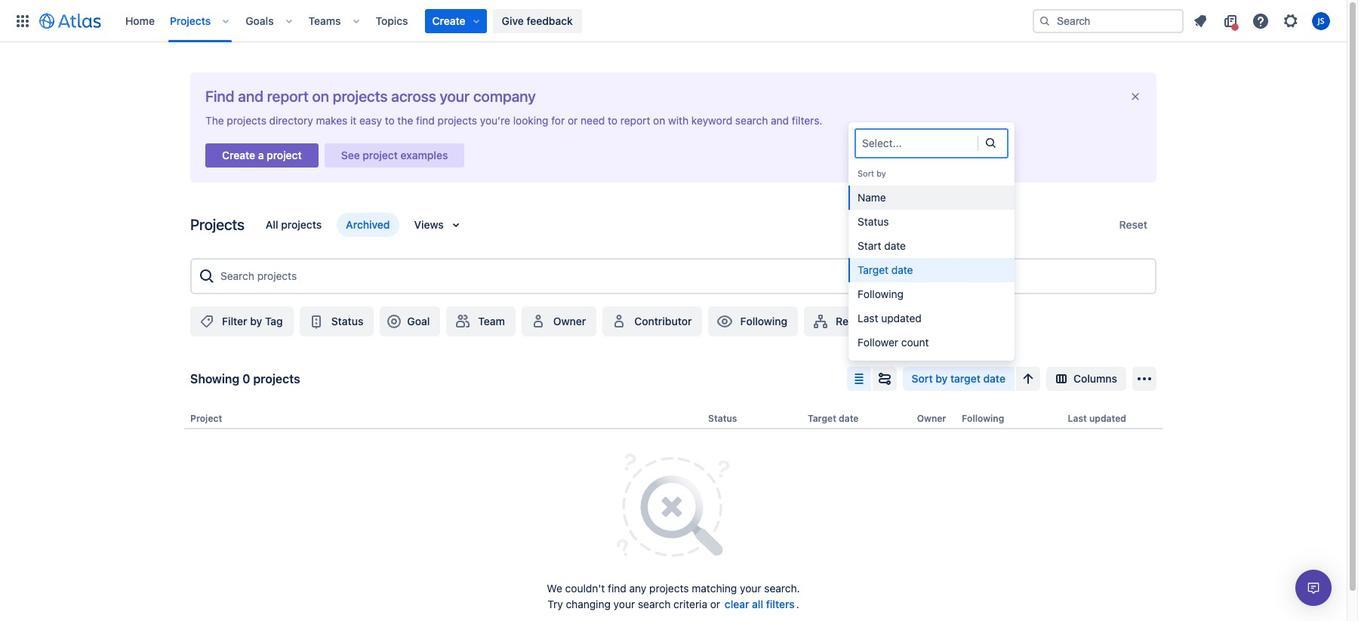 Task type: vqa. For each thing, say whether or not it's contained in the screenshot.
the 'can'
no



Task type: locate. For each thing, give the bounding box(es) containing it.
1 vertical spatial last
[[1068, 413, 1087, 424]]

your
[[440, 88, 470, 105], [740, 582, 761, 595], [614, 598, 635, 611]]

0 horizontal spatial and
[[238, 88, 263, 105]]

to right need
[[608, 114, 618, 127]]

0 vertical spatial sort
[[858, 168, 874, 178]]

you're
[[480, 114, 510, 127]]

1 vertical spatial last updated
[[1068, 413, 1126, 424]]

date
[[884, 239, 906, 252], [891, 263, 913, 276], [983, 372, 1006, 385], [839, 413, 859, 424]]

your for company
[[440, 88, 470, 105]]

search down any
[[638, 598, 671, 611]]

account image
[[1312, 12, 1330, 30]]

projects right 0
[[253, 372, 300, 386]]

all
[[752, 598, 763, 611]]

across
[[391, 88, 436, 105]]

0 vertical spatial projects
[[170, 14, 211, 27]]

your down any
[[614, 598, 635, 611]]

0 horizontal spatial to
[[385, 114, 395, 127]]

1 vertical spatial updated
[[1089, 413, 1126, 424]]

project right the a
[[267, 149, 302, 162]]

help image
[[1252, 12, 1270, 30]]

goals
[[246, 14, 274, 27]]

status image
[[307, 313, 325, 331]]

notifications image
[[1191, 12, 1209, 30]]

find inside we couldn't find any projects matching your search. try changing your search criteria or clear all filters .
[[608, 582, 626, 595]]

date right target at the bottom of page
[[983, 372, 1006, 385]]

1 vertical spatial find
[[608, 582, 626, 595]]

0 horizontal spatial by
[[250, 315, 262, 328]]

projects
[[170, 14, 211, 27], [190, 216, 244, 233]]

create right topics on the left of page
[[432, 14, 465, 27]]

showing 0 projects
[[190, 372, 300, 386]]

matching
[[692, 582, 737, 595]]

0 vertical spatial owner
[[553, 315, 586, 328]]

the
[[397, 114, 413, 127]]

1 horizontal spatial following
[[858, 288, 904, 300]]

1 horizontal spatial status
[[708, 413, 737, 424]]

0 vertical spatial or
[[568, 114, 578, 127]]

see project examples button
[[324, 139, 465, 172]]

0 horizontal spatial on
[[312, 88, 329, 105]]

projects inside 'link'
[[170, 14, 211, 27]]

1 horizontal spatial by
[[877, 168, 886, 178]]

your up all at right
[[740, 582, 761, 595]]

target
[[858, 263, 889, 276], [808, 413, 836, 424]]

1 horizontal spatial target
[[858, 263, 889, 276]]

status for project
[[708, 413, 737, 424]]

1 vertical spatial status
[[331, 315, 363, 328]]

the
[[205, 114, 224, 127]]

find
[[416, 114, 435, 127], [608, 582, 626, 595]]

give feedback button
[[493, 9, 582, 33]]

display as list image
[[850, 370, 868, 388]]

1 horizontal spatial report
[[620, 114, 650, 127]]

following down target at the bottom of page
[[962, 413, 1004, 424]]

sort by
[[858, 168, 886, 178]]

1 vertical spatial search
[[638, 598, 671, 611]]

create for create
[[432, 14, 465, 27]]

by left target at the bottom of page
[[936, 372, 948, 385]]

projects right the
[[227, 114, 266, 127]]

open image
[[981, 133, 1000, 151]]

0 horizontal spatial search
[[638, 598, 671, 611]]

0 vertical spatial last updated
[[858, 312, 922, 325]]

0 horizontal spatial last updated
[[858, 312, 922, 325]]

0 horizontal spatial last
[[858, 312, 878, 325]]

report
[[267, 88, 309, 105], [620, 114, 650, 127]]

0 vertical spatial last
[[858, 312, 878, 325]]

1 horizontal spatial find
[[608, 582, 626, 595]]

a
[[258, 149, 264, 162]]

by
[[877, 168, 886, 178], [250, 315, 262, 328], [936, 372, 948, 385]]

0 vertical spatial target date
[[858, 263, 913, 276]]

or for for
[[568, 114, 578, 127]]

find left any
[[608, 582, 626, 595]]

0 vertical spatial your
[[440, 88, 470, 105]]

0 vertical spatial updated
[[881, 312, 922, 325]]

1 vertical spatial target
[[808, 413, 836, 424]]

to left the
[[385, 114, 395, 127]]

search right keyword on the right top of page
[[735, 114, 768, 127]]

date inside sort by target date dropdown button
[[983, 372, 1006, 385]]

by inside button
[[250, 315, 262, 328]]

1 vertical spatial by
[[250, 315, 262, 328]]

name
[[858, 191, 886, 204]]

last updated up follower count
[[858, 312, 922, 325]]

1 vertical spatial report
[[620, 114, 650, 127]]

keyword
[[691, 114, 732, 127]]

filter
[[222, 315, 247, 328]]

target date down display as list image
[[808, 413, 859, 424]]

select...
[[862, 137, 902, 149]]

1 horizontal spatial or
[[710, 598, 720, 611]]

2 vertical spatial by
[[936, 372, 948, 385]]

last updated for target date
[[858, 312, 922, 325]]

last
[[858, 312, 878, 325], [1068, 413, 1087, 424]]

or inside we couldn't find any projects matching your search. try changing your search criteria or clear all filters .
[[710, 598, 720, 611]]

0 vertical spatial find
[[416, 114, 435, 127]]

following up the reporting line
[[858, 288, 904, 300]]

create left the a
[[222, 149, 255, 162]]

1 vertical spatial your
[[740, 582, 761, 595]]

create for create a project
[[222, 149, 255, 162]]

0 vertical spatial target
[[858, 263, 889, 276]]

we couldn't find any projects matching your search. try changing your search criteria or clear all filters .
[[547, 582, 800, 611]]

clear
[[725, 598, 749, 611]]

on up makes
[[312, 88, 329, 105]]

1 horizontal spatial to
[[608, 114, 618, 127]]

2 vertical spatial following
[[962, 413, 1004, 424]]

report right need
[[620, 114, 650, 127]]

search
[[735, 114, 768, 127], [638, 598, 671, 611]]

2 horizontal spatial status
[[858, 215, 889, 228]]

top element
[[9, 0, 1033, 42]]

find
[[205, 88, 234, 105]]

target date
[[858, 263, 913, 276], [808, 413, 859, 424]]

filter by tag button
[[190, 306, 293, 337]]

1 vertical spatial target date
[[808, 413, 859, 424]]

projects inside button
[[281, 218, 322, 231]]

0 horizontal spatial your
[[440, 88, 470, 105]]

target
[[950, 372, 981, 385]]

sort down "count"
[[912, 372, 933, 385]]

projects right all
[[281, 218, 322, 231]]

0 vertical spatial following
[[858, 288, 904, 300]]

1 horizontal spatial search
[[735, 114, 768, 127]]

sort
[[858, 168, 874, 178], [912, 372, 933, 385]]

updated
[[881, 312, 922, 325], [1089, 413, 1126, 424]]

create
[[432, 14, 465, 27], [222, 149, 255, 162]]

your right the across
[[440, 88, 470, 105]]

last updated for owner
[[1068, 413, 1126, 424]]

2 vertical spatial status
[[708, 413, 737, 424]]

1 horizontal spatial and
[[771, 114, 789, 127]]

give
[[502, 14, 524, 27]]

reset
[[1119, 218, 1147, 231]]

banner containing home
[[0, 0, 1347, 42]]

projects up search projects image
[[190, 216, 244, 233]]

project
[[190, 413, 222, 424]]

find right the
[[416, 114, 435, 127]]

0 horizontal spatial report
[[267, 88, 309, 105]]

0
[[242, 372, 250, 386]]

we
[[547, 582, 562, 595]]

1 horizontal spatial updated
[[1089, 413, 1126, 424]]

sort inside dropdown button
[[912, 372, 933, 385]]

date down display as list image
[[839, 413, 859, 424]]

sort up "name"
[[858, 168, 874, 178]]

following right the following image
[[740, 315, 788, 328]]

owner
[[553, 315, 586, 328], [917, 413, 946, 424]]

0 vertical spatial status
[[858, 215, 889, 228]]

0 vertical spatial report
[[267, 88, 309, 105]]

and left filters.
[[771, 114, 789, 127]]

project right see
[[363, 149, 398, 162]]

0 horizontal spatial sort
[[858, 168, 874, 178]]

updated for owner
[[1089, 413, 1126, 424]]

0 vertical spatial by
[[877, 168, 886, 178]]

projects up criteria
[[649, 582, 689, 595]]

settings image
[[1282, 12, 1300, 30]]

0 horizontal spatial updated
[[881, 312, 922, 325]]

2 horizontal spatial following
[[962, 413, 1004, 424]]

0 vertical spatial search
[[735, 114, 768, 127]]

1 horizontal spatial sort
[[912, 372, 933, 385]]

updated up follower count
[[881, 312, 922, 325]]

last up follower
[[858, 312, 878, 325]]

0 horizontal spatial find
[[416, 114, 435, 127]]

1 horizontal spatial create
[[432, 14, 465, 27]]

1 vertical spatial sort
[[912, 372, 933, 385]]

0 horizontal spatial status
[[331, 315, 363, 328]]

topics link
[[371, 9, 413, 33]]

following inside following button
[[740, 315, 788, 328]]

and
[[238, 88, 263, 105], [771, 114, 789, 127]]

status for name
[[858, 215, 889, 228]]

changing
[[566, 598, 611, 611]]

topics
[[376, 14, 408, 27]]

2 vertical spatial your
[[614, 598, 635, 611]]

give feedback
[[502, 14, 573, 27]]

.
[[796, 598, 799, 611]]

easy
[[359, 114, 382, 127]]

2 horizontal spatial by
[[936, 372, 948, 385]]

search image
[[1039, 15, 1051, 27]]

projects right home
[[170, 14, 211, 27]]

tag image
[[198, 313, 216, 331]]

0 vertical spatial create
[[432, 14, 465, 27]]

1 vertical spatial or
[[710, 598, 720, 611]]

by inside dropdown button
[[936, 372, 948, 385]]

last updated
[[858, 312, 922, 325], [1068, 413, 1126, 424]]

0 horizontal spatial target
[[808, 413, 836, 424]]

banner
[[0, 0, 1347, 42]]

or down matching
[[710, 598, 720, 611]]

home link
[[121, 9, 159, 33]]

0 horizontal spatial owner
[[553, 315, 586, 328]]

last updated down columns
[[1068, 413, 1126, 424]]

goals link
[[241, 9, 278, 33]]

by up "name"
[[877, 168, 886, 178]]

0 horizontal spatial following
[[740, 315, 788, 328]]

updated down columns
[[1089, 413, 1126, 424]]

1 project from the left
[[267, 149, 302, 162]]

line
[[888, 315, 905, 328]]

by for sort by
[[877, 168, 886, 178]]

1 horizontal spatial project
[[363, 149, 398, 162]]

display as timeline image
[[875, 370, 894, 388]]

couldn't
[[565, 582, 605, 595]]

last down columns popup button
[[1068, 413, 1087, 424]]

or right for
[[568, 114, 578, 127]]

1 vertical spatial following
[[740, 315, 788, 328]]

on left with
[[653, 114, 665, 127]]

and right find
[[238, 88, 263, 105]]

goal button
[[380, 306, 440, 337]]

create inside dropdown button
[[432, 14, 465, 27]]

last for owner
[[1068, 413, 1087, 424]]

project
[[267, 149, 302, 162], [363, 149, 398, 162]]

1 vertical spatial on
[[653, 114, 665, 127]]

all
[[266, 218, 278, 231]]

create inside button
[[222, 149, 255, 162]]

1 horizontal spatial owner
[[917, 413, 946, 424]]

2 horizontal spatial your
[[740, 582, 761, 595]]

1 horizontal spatial last
[[1068, 413, 1087, 424]]

report up directory
[[267, 88, 309, 105]]

1 horizontal spatial on
[[653, 114, 665, 127]]

projects
[[333, 88, 388, 105], [227, 114, 266, 127], [438, 114, 477, 127], [281, 218, 322, 231], [253, 372, 300, 386], [649, 582, 689, 595]]

0 horizontal spatial or
[[568, 114, 578, 127]]

target date down start date
[[858, 263, 913, 276]]

views button
[[405, 213, 474, 237]]

sort for sort by
[[858, 168, 874, 178]]

by left tag
[[250, 315, 262, 328]]

date down start date
[[891, 263, 913, 276]]

1 horizontal spatial last updated
[[1068, 413, 1126, 424]]

None text field
[[862, 136, 865, 151]]

0 horizontal spatial project
[[267, 149, 302, 162]]

feedback
[[527, 14, 573, 27]]

2 project from the left
[[363, 149, 398, 162]]

create a project
[[222, 149, 302, 162]]

to
[[385, 114, 395, 127], [608, 114, 618, 127]]

0 horizontal spatial create
[[222, 149, 255, 162]]

1 vertical spatial create
[[222, 149, 255, 162]]



Task type: describe. For each thing, give the bounding box(es) containing it.
contributor
[[634, 315, 692, 328]]

the projects directory makes it easy to the find projects you're looking for or need to report on with keyword search and filters.
[[205, 114, 822, 127]]

following image
[[716, 313, 734, 331]]

all projects
[[266, 218, 322, 231]]

all projects button
[[257, 213, 331, 237]]

reverse sort order image
[[1019, 370, 1037, 388]]

last for target date
[[858, 312, 878, 325]]

examples
[[401, 149, 448, 162]]

status inside button
[[331, 315, 363, 328]]

2 to from the left
[[608, 114, 618, 127]]

following for target
[[962, 413, 1004, 424]]

search inside we couldn't find any projects matching your search. try changing your search criteria or clear all filters .
[[638, 598, 671, 611]]

with
[[668, 114, 689, 127]]

0 vertical spatial on
[[312, 88, 329, 105]]

home
[[125, 14, 155, 27]]

it
[[350, 114, 357, 127]]

company
[[473, 88, 536, 105]]

see
[[341, 149, 360, 162]]

filter by tag
[[222, 315, 283, 328]]

updated for target date
[[881, 312, 922, 325]]

follower count
[[858, 336, 929, 349]]

projects left you're
[[438, 114, 477, 127]]

start date
[[858, 239, 906, 252]]

columns
[[1074, 372, 1117, 385]]

reporting line
[[836, 315, 905, 328]]

following button
[[708, 306, 798, 337]]

your for search.
[[740, 582, 761, 595]]

team
[[478, 315, 505, 328]]

any
[[629, 582, 646, 595]]

close banner image
[[1129, 91, 1141, 103]]

1 vertical spatial and
[[771, 114, 789, 127]]

status button
[[299, 306, 374, 337]]

owner inside 'button'
[[553, 315, 586, 328]]

archived button
[[337, 213, 399, 237]]

sort by target date button
[[903, 367, 1015, 391]]

goal
[[407, 315, 430, 328]]

owner button
[[522, 306, 597, 337]]

teams link
[[304, 9, 345, 33]]

tag
[[265, 315, 283, 328]]

1 vertical spatial owner
[[917, 413, 946, 424]]

switch to... image
[[14, 12, 32, 30]]

following for start
[[858, 288, 904, 300]]

sort for sort by target date
[[912, 372, 933, 385]]

1 to from the left
[[385, 114, 395, 127]]

more options image
[[1135, 370, 1154, 388]]

reporting line button
[[804, 306, 916, 337]]

start
[[858, 239, 881, 252]]

clear all filters button
[[723, 596, 796, 615]]

reporting
[[836, 315, 885, 328]]

archived
[[346, 218, 390, 231]]

try
[[548, 598, 563, 611]]

looking
[[513, 114, 548, 127]]

Search projects field
[[216, 263, 1149, 290]]

criteria
[[673, 598, 707, 611]]

directory
[[269, 114, 313, 127]]

see project examples
[[341, 149, 448, 162]]

1 horizontal spatial your
[[614, 598, 635, 611]]

projects link
[[165, 9, 215, 33]]

projects up the it on the top of the page
[[333, 88, 388, 105]]

need
[[581, 114, 605, 127]]

columns button
[[1046, 367, 1126, 391]]

filters.
[[792, 114, 822, 127]]

contributor button
[[603, 306, 702, 337]]

follower
[[858, 336, 898, 349]]

showing
[[190, 372, 239, 386]]

search.
[[764, 582, 800, 595]]

filters
[[766, 598, 795, 611]]

views
[[414, 218, 444, 231]]

projects inside we couldn't find any projects matching your search. try changing your search criteria or clear all filters .
[[649, 582, 689, 595]]

open intercom messenger image
[[1304, 579, 1323, 597]]

reset button
[[1110, 213, 1157, 237]]

for
[[551, 114, 565, 127]]

find and report on projects across your company
[[205, 88, 536, 105]]

makes
[[316, 114, 347, 127]]

0 vertical spatial and
[[238, 88, 263, 105]]

1 vertical spatial projects
[[190, 216, 244, 233]]

create a project button
[[205, 139, 318, 172]]

sort by target date
[[912, 372, 1006, 385]]

date right start
[[884, 239, 906, 252]]

team button
[[446, 306, 516, 337]]

search projects image
[[198, 267, 216, 285]]

Search field
[[1033, 9, 1184, 33]]

count
[[901, 336, 929, 349]]

create button
[[425, 9, 487, 33]]

or for criteria
[[710, 598, 720, 611]]

teams
[[308, 14, 341, 27]]

by for sort by target date
[[936, 372, 948, 385]]

by for filter by tag
[[250, 315, 262, 328]]



